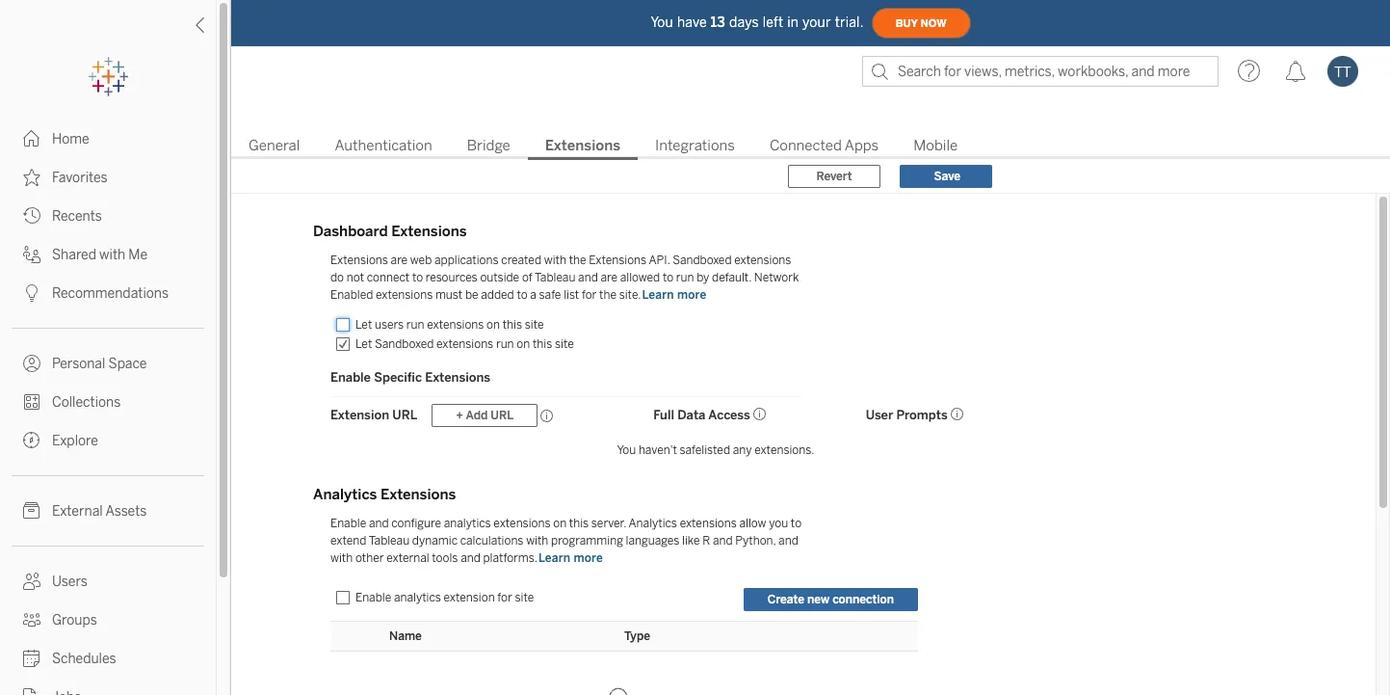 Task type: describe. For each thing, give the bounding box(es) containing it.
name
[[389, 629, 422, 643]]

you have 13 days left in your trial.
[[651, 14, 864, 30]]

by text only_f5he34f image for schedules
[[23, 650, 40, 667]]

haven't
[[639, 443, 678, 457]]

of
[[522, 271, 533, 284]]

sub-spaces tab list
[[231, 135, 1391, 160]]

revert button
[[789, 165, 881, 188]]

users
[[52, 574, 88, 590]]

create new connection button
[[744, 588, 919, 611]]

extensions up the network
[[735, 254, 792, 267]]

extensions up not
[[331, 254, 388, 267]]

connected apps
[[770, 137, 879, 154]]

shared with me
[[52, 247, 148, 263]]

external assets link
[[0, 492, 216, 530]]

1 vertical spatial run
[[407, 318, 425, 332]]

access
[[709, 408, 751, 422]]

0 vertical spatial this
[[503, 318, 522, 332]]

groups
[[52, 612, 97, 628]]

navigation containing general
[[231, 131, 1391, 160]]

with up platforms.
[[526, 534, 549, 548]]

for inside extensions are web applications created with the extensions api. sandboxed extensions do not connect to resources outside of tableau and are allowed to run by default. network enabled extensions must be added to a safe list for the site.
[[582, 288, 597, 302]]

grid inside main content
[[331, 397, 1102, 468]]

general
[[249, 137, 300, 154]]

prompts
[[897, 408, 948, 422]]

by text only_f5he34f image for favorites
[[23, 169, 40, 186]]

and down analytics extensions
[[369, 517, 389, 530]]

safelisted
[[680, 443, 731, 457]]

configure
[[392, 517, 442, 530]]

2 vertical spatial run
[[496, 337, 514, 351]]

by text only_f5he34f image for groups
[[23, 611, 40, 628]]

a
[[531, 288, 537, 302]]

new
[[808, 593, 830, 606]]

enable and configure analytics extensions on this server. analytics extensions allow you to extend tableau dynamic calculations with programming languages like r and python, and with other external tools and platforms.
[[331, 517, 802, 565]]

by text only_f5he34f image for personal space
[[23, 355, 40, 372]]

learn more for analytics extensions
[[539, 551, 603, 565]]

main navigation. press the up and down arrow keys to access links. element
[[0, 120, 216, 695]]

connection
[[833, 593, 895, 606]]

by text only_f5he34f image for external assets
[[23, 502, 40, 520]]

0 horizontal spatial on
[[487, 318, 500, 332]]

calculations
[[460, 534, 524, 548]]

space
[[108, 356, 147, 372]]

not
[[347, 271, 364, 284]]

enable for enable
[[356, 591, 392, 604]]

0 horizontal spatial tooltip info icon image
[[541, 409, 555, 423]]

to left a
[[517, 288, 528, 302]]

platforms.
[[483, 551, 538, 565]]

buy now button
[[872, 8, 971, 39]]

recents
[[52, 208, 102, 225]]

web
[[410, 254, 432, 267]]

r
[[703, 534, 711, 548]]

+ add url button
[[432, 404, 538, 427]]

enable for analytics
[[331, 517, 367, 530]]

url inside + add url button
[[491, 409, 514, 422]]

analytics inside enable and configure analytics extensions on this server. analytics extensions allow you to extend tableau dynamic calculations with programming languages like r and python, and with other external tools and platforms.
[[444, 517, 491, 530]]

extensions down connect
[[376, 288, 433, 302]]

users link
[[0, 562, 216, 601]]

by text only_f5he34f image for home
[[23, 130, 40, 147]]

by text only_f5he34f image for collections
[[23, 393, 40, 411]]

0 vertical spatial enable
[[331, 370, 371, 385]]

languages
[[626, 534, 680, 548]]

learn more link for dashboard extensions
[[641, 287, 708, 303]]

api.
[[649, 254, 670, 267]]

safe
[[539, 288, 561, 302]]

dashboard extensions
[[313, 223, 467, 240]]

+ add url
[[456, 409, 514, 422]]

python,
[[736, 534, 776, 548]]

type
[[625, 629, 651, 643]]

other
[[356, 551, 384, 565]]

sandboxed inside the let users run extensions on this site let sandboxed extensions run on this site
[[375, 337, 434, 351]]

and down you
[[779, 534, 799, 548]]

personal space link
[[0, 344, 216, 383]]

extensions inside sub-spaces 'tab list'
[[545, 137, 621, 154]]

connected
[[770, 137, 842, 154]]

me
[[129, 247, 148, 263]]

extensions up allowed on the top
[[589, 254, 647, 267]]

server.
[[592, 517, 627, 530]]

allowed
[[620, 271, 661, 284]]

authentication
[[335, 137, 433, 154]]

extension
[[444, 591, 495, 604]]

favorites link
[[0, 158, 216, 197]]

tooltip info icon image for user prompts
[[951, 408, 965, 421]]

0 horizontal spatial are
[[391, 254, 408, 267]]

schedules
[[52, 651, 116, 667]]

data
[[678, 408, 706, 422]]

to down web
[[412, 271, 423, 284]]

outside
[[480, 271, 520, 284]]

extensions up web
[[392, 223, 467, 240]]

to inside enable and configure analytics extensions on this server. analytics extensions allow you to extend tableau dynamic calculations with programming languages like r and python, and with other external tools and platforms.
[[791, 517, 802, 530]]

recommendations
[[52, 285, 169, 302]]

analytics inside enable and configure analytics extensions on this server. analytics extensions allow you to extend tableau dynamic calculations with programming languages like r and python, and with other external tools and platforms.
[[629, 517, 678, 530]]

external assets
[[52, 503, 147, 520]]

do
[[331, 271, 344, 284]]

connect
[[367, 271, 410, 284]]

apps
[[845, 137, 879, 154]]

1 vertical spatial site
[[555, 337, 574, 351]]

0 horizontal spatial the
[[569, 254, 587, 267]]

create new connection
[[768, 593, 895, 606]]

resources
[[426, 271, 478, 284]]

with down extend
[[331, 551, 353, 565]]

by text only_f5he34f image for recommendations
[[23, 284, 40, 302]]

extensions up configure
[[381, 486, 456, 503]]

enable analytics extension for site
[[356, 591, 534, 604]]

extensions down be
[[437, 337, 494, 351]]

programming
[[551, 534, 624, 548]]

0 horizontal spatial for
[[498, 591, 513, 604]]

buy
[[896, 17, 918, 29]]

now
[[921, 17, 947, 29]]

1 vertical spatial analytics
[[394, 591, 441, 604]]

more for analytics extensions
[[574, 551, 603, 565]]

you
[[769, 517, 789, 530]]

schedules link
[[0, 639, 216, 678]]

by text only_f5he34f image for shared with me
[[23, 246, 40, 263]]

extension
[[331, 408, 389, 422]]

1 vertical spatial this
[[533, 337, 553, 351]]

full
[[654, 408, 675, 422]]



Task type: vqa. For each thing, say whether or not it's contained in the screenshot.
the Name in the bottom of the page
yes



Task type: locate. For each thing, give the bounding box(es) containing it.
you for you haven't safelisted any extensions.
[[617, 443, 636, 457]]

10 by text only_f5he34f image from the top
[[23, 650, 40, 667]]

0 horizontal spatial sandboxed
[[375, 337, 434, 351]]

0 vertical spatial analytics
[[313, 486, 377, 503]]

3 by text only_f5he34f image from the top
[[23, 688, 40, 695]]

on inside enable and configure analytics extensions on this server. analytics extensions allow you to extend tableau dynamic calculations with programming languages like r and python, and with other external tools and platforms.
[[554, 517, 567, 530]]

2 vertical spatial site
[[515, 591, 534, 604]]

tableau up external
[[369, 534, 410, 548]]

by text only_f5he34f image inside users "link"
[[23, 573, 40, 590]]

site down a
[[525, 318, 544, 332]]

learn more
[[642, 288, 707, 302], [539, 551, 603, 565]]

recommendations link
[[0, 274, 216, 312]]

1 horizontal spatial learn more
[[642, 288, 707, 302]]

tableau inside enable and configure analytics extensions on this server. analytics extensions allow you to extend tableau dynamic calculations with programming languages like r and python, and with other external tools and platforms.
[[369, 534, 410, 548]]

1 horizontal spatial sandboxed
[[673, 254, 732, 267]]

users
[[375, 318, 404, 332]]

extensions.
[[755, 443, 815, 457]]

1 horizontal spatial for
[[582, 288, 597, 302]]

personal
[[52, 356, 105, 372]]

by text only_f5he34f image left external
[[23, 502, 40, 520]]

learn for dashboard extensions
[[642, 288, 674, 302]]

4 by text only_f5he34f image from the top
[[23, 246, 40, 263]]

extensions up calculations
[[494, 517, 551, 530]]

collections
[[52, 394, 121, 411]]

be
[[465, 288, 479, 302]]

1 horizontal spatial analytics
[[444, 517, 491, 530]]

0 horizontal spatial url
[[393, 408, 418, 422]]

this down added on the left
[[503, 318, 522, 332]]

url right "add"
[[491, 409, 514, 422]]

by text only_f5he34f image inside groups link
[[23, 611, 40, 628]]

extensions
[[735, 254, 792, 267], [376, 288, 433, 302], [427, 318, 484, 332], [437, 337, 494, 351], [494, 517, 551, 530], [680, 517, 737, 530]]

dynamic
[[412, 534, 458, 548]]

1 by text only_f5he34f image from the top
[[23, 284, 40, 302]]

1 vertical spatial tableau
[[369, 534, 410, 548]]

7 by text only_f5he34f image from the top
[[23, 502, 40, 520]]

site.
[[619, 288, 641, 302]]

site down 'list' on the top
[[555, 337, 574, 351]]

2 horizontal spatial tooltip info icon image
[[951, 408, 965, 421]]

2 by text only_f5he34f image from the top
[[23, 393, 40, 411]]

by text only_f5he34f image
[[23, 284, 40, 302], [23, 393, 40, 411], [23, 688, 40, 695]]

groups link
[[0, 601, 216, 639]]

to down api.
[[663, 271, 674, 284]]

by text only_f5he34f image inside external assets link
[[23, 502, 40, 520]]

revert
[[817, 170, 853, 183]]

recents link
[[0, 197, 216, 235]]

by text only_f5he34f image for recents
[[23, 207, 40, 225]]

enable up extend
[[331, 517, 367, 530]]

have
[[678, 14, 707, 30]]

specific
[[374, 370, 422, 385]]

2 vertical spatial enable
[[356, 591, 392, 604]]

by text only_f5he34f image left the "recommendations"
[[23, 284, 40, 302]]

1 vertical spatial learn
[[539, 551, 571, 565]]

url down 'enable specific extensions'
[[393, 408, 418, 422]]

sandboxed up by
[[673, 254, 732, 267]]

learn more for dashboard extensions
[[642, 288, 707, 302]]

0 vertical spatial learn
[[642, 288, 674, 302]]

analytics
[[313, 486, 377, 503], [629, 517, 678, 530]]

1 horizontal spatial tableau
[[535, 271, 576, 284]]

0 vertical spatial on
[[487, 318, 500, 332]]

3 by text only_f5he34f image from the top
[[23, 207, 40, 225]]

by text only_f5he34f image inside recents link
[[23, 207, 40, 225]]

added
[[481, 288, 514, 302]]

on down added on the left
[[487, 318, 500, 332]]

by text only_f5he34f image left the explore
[[23, 432, 40, 449]]

by text only_f5he34f image inside shared with me link
[[23, 246, 40, 263]]

0 vertical spatial more
[[678, 288, 707, 302]]

the left the site.
[[600, 288, 617, 302]]

learn for analytics extensions
[[539, 551, 571, 565]]

1 let from the top
[[356, 318, 372, 332]]

by text only_f5he34f image inside the personal space link
[[23, 355, 40, 372]]

1 vertical spatial on
[[517, 337, 530, 351]]

0 vertical spatial run
[[677, 271, 695, 284]]

you haven't safelisted any extensions.
[[617, 443, 815, 457]]

and
[[578, 271, 598, 284], [369, 517, 389, 530], [713, 534, 733, 548], [779, 534, 799, 548], [461, 551, 481, 565]]

0 vertical spatial for
[[582, 288, 597, 302]]

navigation
[[231, 131, 1391, 160]]

for right 'list' on the top
[[582, 288, 597, 302]]

with left me
[[99, 247, 125, 263]]

13
[[711, 14, 726, 30]]

sandboxed inside extensions are web applications created with the extensions api. sandboxed extensions do not connect to resources outside of tableau and are allowed to run by default. network enabled extensions must be added to a safe list for the site.
[[673, 254, 732, 267]]

8 by text only_f5he34f image from the top
[[23, 573, 40, 590]]

1 by text only_f5he34f image from the top
[[23, 130, 40, 147]]

external
[[52, 503, 103, 520]]

0 vertical spatial let
[[356, 318, 372, 332]]

by text only_f5he34f image left home
[[23, 130, 40, 147]]

the
[[569, 254, 587, 267], [600, 288, 617, 302]]

extensions right bridge
[[545, 137, 621, 154]]

learn down programming
[[539, 551, 571, 565]]

learn more down by
[[642, 288, 707, 302]]

learn more link down programming
[[538, 550, 604, 566]]

list
[[564, 288, 580, 302]]

personal space
[[52, 356, 147, 372]]

learn more link down by
[[641, 287, 708, 303]]

0 vertical spatial you
[[651, 14, 674, 30]]

9 by text only_f5he34f image from the top
[[23, 611, 40, 628]]

more for dashboard extensions
[[678, 288, 707, 302]]

grid containing extension url
[[331, 397, 1102, 468]]

by text only_f5he34f image down "schedules" link on the left
[[23, 688, 40, 695]]

sandboxed down users
[[375, 337, 434, 351]]

any
[[733, 443, 752, 457]]

0 horizontal spatial learn more
[[539, 551, 603, 565]]

0 vertical spatial learn more
[[642, 288, 707, 302]]

2 vertical spatial this
[[570, 517, 589, 530]]

1 vertical spatial enable
[[331, 517, 367, 530]]

1 horizontal spatial this
[[533, 337, 553, 351]]

with
[[99, 247, 125, 263], [544, 254, 567, 267], [526, 534, 549, 548], [331, 551, 353, 565]]

and up 'list' on the top
[[578, 271, 598, 284]]

run inside extensions are web applications created with the extensions api. sandboxed extensions do not connect to resources outside of tableau and are allowed to run by default. network enabled extensions must be added to a safe list for the site.
[[677, 271, 695, 284]]

0 vertical spatial analytics
[[444, 517, 491, 530]]

1 vertical spatial let
[[356, 337, 372, 351]]

2 let from the top
[[356, 337, 372, 351]]

and inside extensions are web applications created with the extensions api. sandboxed extensions do not connect to resources outside of tableau and are allowed to run by default. network enabled extensions must be added to a safe list for the site.
[[578, 271, 598, 284]]

tooltip info icon image right "prompts"
[[951, 408, 965, 421]]

enable up the extension
[[331, 370, 371, 385]]

site
[[525, 318, 544, 332], [555, 337, 574, 351], [515, 591, 534, 604]]

tooltip info icon image for full data access
[[754, 408, 767, 421]]

allow
[[740, 517, 767, 530]]

0 vertical spatial sandboxed
[[673, 254, 732, 267]]

let left users
[[356, 318, 372, 332]]

1 vertical spatial are
[[601, 271, 618, 284]]

0 vertical spatial learn more link
[[641, 287, 708, 303]]

more down programming
[[574, 551, 603, 565]]

run down added on the left
[[496, 337, 514, 351]]

grid
[[331, 397, 1102, 468]]

tableau up safe on the left top of the page
[[535, 271, 576, 284]]

with inside extensions are web applications created with the extensions api. sandboxed extensions do not connect to resources outside of tableau and are allowed to run by default. network enabled extensions must be added to a safe list for the site.
[[544, 254, 567, 267]]

this up programming
[[570, 517, 589, 530]]

analytics up extend
[[313, 486, 377, 503]]

1 horizontal spatial on
[[517, 337, 530, 351]]

assets
[[105, 503, 147, 520]]

by text only_f5he34f image left the groups
[[23, 611, 40, 628]]

by text only_f5he34f image inside collections link
[[23, 393, 40, 411]]

1 vertical spatial by text only_f5he34f image
[[23, 393, 40, 411]]

by text only_f5he34f image inside explore "link"
[[23, 432, 40, 449]]

let users run extensions on this site let sandboxed extensions run on this site
[[356, 318, 574, 351]]

and right the tools
[[461, 551, 481, 565]]

0 horizontal spatial learn more link
[[538, 550, 604, 566]]

2 horizontal spatial this
[[570, 517, 589, 530]]

0 horizontal spatial learn
[[539, 551, 571, 565]]

extensions up r
[[680, 517, 737, 530]]

0 vertical spatial are
[[391, 254, 408, 267]]

you left haven't
[[617, 443, 636, 457]]

1 vertical spatial more
[[574, 551, 603, 565]]

buy now
[[896, 17, 947, 29]]

main content containing general
[[231, 96, 1391, 695]]

with right created
[[544, 254, 567, 267]]

learn
[[642, 288, 674, 302], [539, 551, 571, 565]]

learn down allowed on the top
[[642, 288, 674, 302]]

by text only_f5he34f image inside home link
[[23, 130, 40, 147]]

like
[[683, 534, 700, 548]]

1 horizontal spatial tooltip info icon image
[[754, 408, 767, 421]]

by text only_f5he34f image left users
[[23, 573, 40, 590]]

tableau
[[535, 271, 576, 284], [369, 534, 410, 548]]

2 vertical spatial on
[[554, 517, 567, 530]]

and right r
[[713, 534, 733, 548]]

1 vertical spatial for
[[498, 591, 513, 604]]

are up connect
[[391, 254, 408, 267]]

you for you have 13 days left in your trial.
[[651, 14, 674, 30]]

0 horizontal spatial tableau
[[369, 534, 410, 548]]

dashboard
[[313, 223, 388, 240]]

by text only_f5he34f image left personal
[[23, 355, 40, 372]]

0 horizontal spatial analytics
[[394, 591, 441, 604]]

tooltip info icon image right + add url button
[[541, 409, 555, 423]]

by text only_f5he34f image inside the favorites link
[[23, 169, 40, 186]]

1 horizontal spatial more
[[678, 288, 707, 302]]

enabled
[[331, 288, 373, 302]]

by text only_f5he34f image for explore
[[23, 432, 40, 449]]

create
[[768, 593, 805, 606]]

home
[[52, 131, 89, 147]]

enable inside enable and configure analytics extensions on this server. analytics extensions allow you to extend tableau dynamic calculations with programming languages like r and python, and with other external tools and platforms.
[[331, 517, 367, 530]]

user
[[866, 408, 894, 422]]

by text only_f5he34f image for users
[[23, 573, 40, 590]]

5 by text only_f5he34f image from the top
[[23, 355, 40, 372]]

are left allowed on the top
[[601, 271, 618, 284]]

by text only_f5he34f image left shared
[[23, 246, 40, 263]]

analytics up 'name'
[[394, 591, 441, 604]]

this inside enable and configure analytics extensions on this server. analytics extensions allow you to extend tableau dynamic calculations with programming languages like r and python, and with other external tools and platforms.
[[570, 517, 589, 530]]

tooltip info icon image
[[754, 408, 767, 421], [951, 408, 965, 421], [541, 409, 555, 423]]

1 horizontal spatial learn more link
[[641, 287, 708, 303]]

analytics extensions
[[313, 486, 456, 503]]

more down by
[[678, 288, 707, 302]]

1 vertical spatial learn more
[[539, 551, 603, 565]]

this down safe on the left top of the page
[[533, 337, 553, 351]]

2 by text only_f5he34f image from the top
[[23, 169, 40, 186]]

run right users
[[407, 318, 425, 332]]

enable down other
[[356, 591, 392, 604]]

run left by
[[677, 271, 695, 284]]

0 horizontal spatial run
[[407, 318, 425, 332]]

enable
[[331, 370, 371, 385], [331, 517, 367, 530], [356, 591, 392, 604]]

analytics up calculations
[[444, 517, 491, 530]]

by text only_f5he34f image
[[23, 130, 40, 147], [23, 169, 40, 186], [23, 207, 40, 225], [23, 246, 40, 263], [23, 355, 40, 372], [23, 432, 40, 449], [23, 502, 40, 520], [23, 573, 40, 590], [23, 611, 40, 628], [23, 650, 40, 667]]

by text only_f5he34f image left favorites
[[23, 169, 40, 186]]

url
[[393, 408, 418, 422], [491, 409, 514, 422]]

extensions up +
[[425, 370, 491, 385]]

learn more down programming
[[539, 551, 603, 565]]

let
[[356, 318, 372, 332], [356, 337, 372, 351]]

2 horizontal spatial run
[[677, 271, 695, 284]]

applications
[[435, 254, 499, 267]]

extensions down must
[[427, 318, 484, 332]]

1 vertical spatial learn more link
[[538, 550, 604, 566]]

site down platforms.
[[515, 591, 534, 604]]

shared
[[52, 247, 96, 263]]

1 horizontal spatial the
[[600, 288, 617, 302]]

created
[[502, 254, 542, 267]]

let down enabled
[[356, 337, 372, 351]]

1 horizontal spatial you
[[651, 14, 674, 30]]

in
[[788, 14, 799, 30]]

2 horizontal spatial on
[[554, 517, 567, 530]]

days
[[730, 14, 759, 30]]

1 vertical spatial the
[[600, 288, 617, 302]]

0 vertical spatial by text only_f5he34f image
[[23, 284, 40, 302]]

you left have
[[651, 14, 674, 30]]

2 vertical spatial by text only_f5he34f image
[[23, 688, 40, 695]]

main content
[[231, 96, 1391, 695]]

1 horizontal spatial url
[[491, 409, 514, 422]]

network
[[755, 271, 799, 284]]

home link
[[0, 120, 216, 158]]

by text only_f5he34f image left collections
[[23, 393, 40, 411]]

1 vertical spatial sandboxed
[[375, 337, 434, 351]]

0 horizontal spatial this
[[503, 318, 522, 332]]

left
[[763, 14, 784, 30]]

0 vertical spatial tableau
[[535, 271, 576, 284]]

mobile
[[914, 137, 958, 154]]

for right extension
[[498, 591, 513, 604]]

0 horizontal spatial you
[[617, 443, 636, 457]]

by text only_f5he34f image inside "schedules" link
[[23, 650, 40, 667]]

by text only_f5he34f image inside recommendations link
[[23, 284, 40, 302]]

extension url
[[331, 408, 418, 422]]

on down of
[[517, 337, 530, 351]]

tableau inside extensions are web applications created with the extensions api. sandboxed extensions do not connect to resources outside of tableau and are allowed to run by default. network enabled extensions must be added to a safe list for the site.
[[535, 271, 576, 284]]

1 horizontal spatial learn
[[642, 288, 674, 302]]

extensions are web applications created with the extensions api. sandboxed extensions do not connect to resources outside of tableau and are allowed to run by default. network enabled extensions must be added to a safe list for the site.
[[331, 254, 799, 302]]

1 horizontal spatial are
[[601, 271, 618, 284]]

navigation panel element
[[0, 58, 216, 695]]

by text only_f5he34f image left recents
[[23, 207, 40, 225]]

by text only_f5he34f image left the schedules
[[23, 650, 40, 667]]

analytics up languages
[[629, 517, 678, 530]]

favorites
[[52, 170, 108, 186]]

0 vertical spatial site
[[525, 318, 544, 332]]

1 horizontal spatial analytics
[[629, 517, 678, 530]]

analytics
[[444, 517, 491, 530], [394, 591, 441, 604]]

by
[[697, 271, 710, 284]]

the up 'list' on the top
[[569, 254, 587, 267]]

on up programming
[[554, 517, 567, 530]]

tools
[[432, 551, 458, 565]]

to right you
[[791, 517, 802, 530]]

shared with me link
[[0, 235, 216, 274]]

default.
[[712, 271, 752, 284]]

0 vertical spatial the
[[569, 254, 587, 267]]

6 by text only_f5he34f image from the top
[[23, 432, 40, 449]]

1 horizontal spatial run
[[496, 337, 514, 351]]

add
[[466, 409, 488, 422]]

0 horizontal spatial analytics
[[313, 486, 377, 503]]

trial.
[[835, 14, 864, 30]]

extend
[[331, 534, 367, 548]]

learn more link for analytics extensions
[[538, 550, 604, 566]]

+
[[456, 409, 464, 422]]

1 vertical spatial you
[[617, 443, 636, 457]]

enable specific extensions
[[331, 370, 491, 385]]

1 vertical spatial analytics
[[629, 517, 678, 530]]

0 horizontal spatial more
[[574, 551, 603, 565]]

tooltip info icon image right access
[[754, 408, 767, 421]]

with inside "main navigation. press the up and down arrow keys to access links." element
[[99, 247, 125, 263]]



